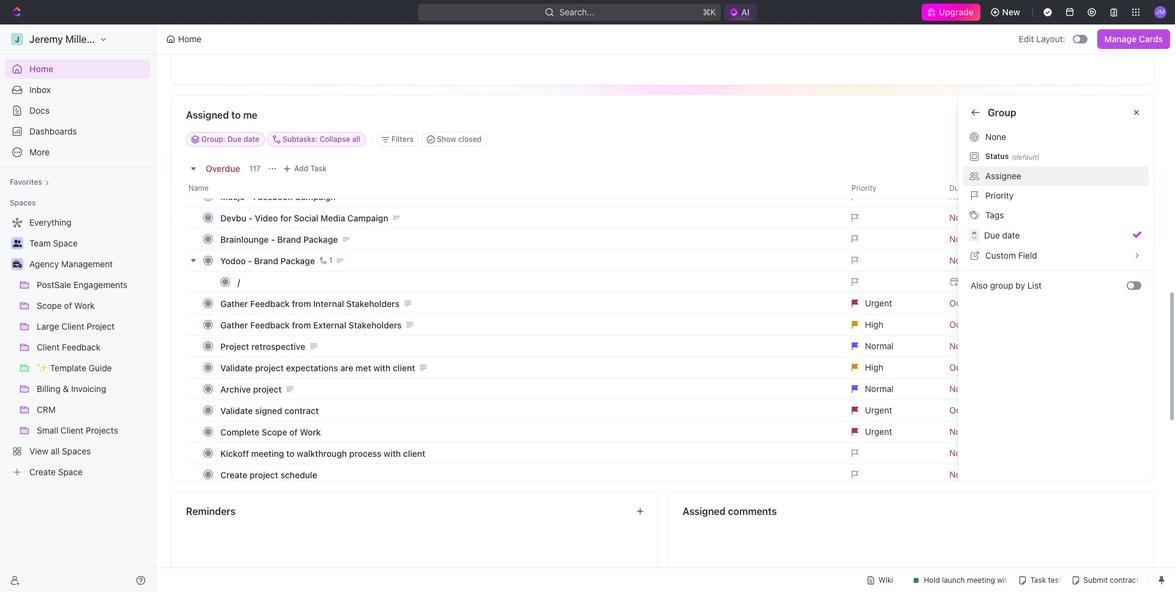 Task type: locate. For each thing, give the bounding box(es) containing it.
- up the yodoo - brand package
[[271, 234, 275, 245]]

custom field
[[986, 250, 1038, 261]]

2 horizontal spatial due date
[[1098, 182, 1130, 191]]

validate signed contract link
[[217, 402, 842, 420]]

0 vertical spatial of
[[64, 301, 72, 311]]

with right "process"
[[384, 448, 401, 459]]

devbu - video for social media campaign link
[[217, 209, 842, 227]]

1 vertical spatial client
[[403, 448, 426, 459]]

ai button
[[725, 4, 757, 21]]

priority
[[852, 184, 877, 193], [986, 190, 1014, 201]]

normal button for project
[[845, 378, 943, 400]]

1 horizontal spatial create
[[220, 470, 247, 480]]

/
[[238, 277, 240, 287]]

1 vertical spatial package
[[281, 256, 315, 266]]

for
[[280, 213, 292, 223]]

filters button
[[376, 132, 419, 147]]

name button
[[186, 179, 845, 198]]

list up search tasks... text field
[[1023, 107, 1040, 118]]

client
[[393, 363, 415, 373], [403, 448, 426, 459]]

1 horizontal spatial all
[[352, 135, 360, 144]]

urgent
[[865, 298, 893, 309], [865, 405, 893, 416], [865, 427, 893, 437]]

create
[[29, 467, 56, 478], [220, 470, 247, 480]]

jeremy miller's workspace
[[29, 34, 152, 45]]

1 horizontal spatial due date
[[985, 230, 1020, 241]]

⌘k
[[703, 7, 717, 17]]

tree inside sidebar navigation
[[5, 213, 151, 482]]

client right met
[[393, 363, 415, 373]]

1 vertical spatial scope
[[262, 427, 287, 437]]

list right by at the top
[[1028, 280, 1042, 291]]

0 vertical spatial group
[[988, 107, 1017, 118]]

0 vertical spatial normal
[[865, 341, 894, 351]]

1 high from the top
[[865, 320, 884, 330]]

0 vertical spatial client
[[393, 363, 415, 373]]

0 horizontal spatial home
[[29, 64, 53, 74]]

0 vertical spatial campaign
[[295, 191, 336, 202]]

show
[[437, 135, 456, 144]]

0 vertical spatial from
[[292, 298, 311, 309]]

1 vertical spatial project
[[253, 384, 282, 395]]

1 horizontal spatial of
[[290, 427, 298, 437]]

with
[[374, 363, 391, 373], [384, 448, 401, 459]]

2 gather from the top
[[220, 320, 248, 330]]

2 normal button from the top
[[845, 378, 943, 400]]

1 vertical spatial normal
[[865, 384, 894, 394]]

scope inside 'tree'
[[37, 301, 62, 311]]

assigned up group:
[[186, 110, 229, 121]]

2 validate from the top
[[220, 406, 253, 416]]

✨ template guide link
[[37, 359, 148, 378]]

0 vertical spatial brand
[[277, 234, 301, 245]]

0 vertical spatial feedback
[[250, 298, 290, 309]]

2 urgent from the top
[[865, 405, 893, 416]]

create inside create project schedule link
[[220, 470, 247, 480]]

- for devbu
[[249, 213, 253, 223]]

urgent button for validate signed contract
[[845, 400, 943, 422]]

space up agency management
[[53, 238, 78, 249]]

project down meeting
[[250, 470, 278, 480]]

- inside devbu - video for social media campaign link
[[249, 213, 253, 223]]

brand down brainlounge - brand package
[[254, 256, 278, 266]]

due date inside button
[[985, 230, 1020, 241]]

process
[[349, 448, 382, 459]]

0 horizontal spatial project
[[87, 321, 115, 332]]

0 horizontal spatial scope
[[37, 301, 62, 311]]

- inside browsedrive - logo design link
[[273, 148, 277, 159]]

1 urgent button from the top
[[845, 293, 943, 315]]

3 urgent from the top
[[865, 427, 893, 437]]

1 validate from the top
[[220, 363, 253, 373]]

2 normal from the top
[[865, 384, 894, 394]]

feedback down large client project
[[62, 342, 101, 353]]

- inside meejo - facebook campaign link
[[247, 191, 251, 202]]

work down postsale engagements
[[74, 301, 95, 311]]

gather feedback from internal stakeholders link
[[217, 295, 842, 313]]

0 horizontal spatial all
[[51, 446, 60, 457]]

gather up "project retrospective"
[[220, 320, 248, 330]]

project down scope of work link
[[87, 321, 115, 332]]

1 vertical spatial brand
[[254, 256, 278, 266]]

space for team space
[[53, 238, 78, 249]]

walkthrough
[[297, 448, 347, 459]]

0 vertical spatial project
[[255, 363, 284, 373]]

design
[[301, 148, 329, 159]]

team space
[[29, 238, 78, 249]]

0 horizontal spatial spaces
[[10, 198, 36, 208]]

client down large at the bottom left of page
[[37, 342, 60, 353]]

brand down the for
[[277, 234, 301, 245]]

0 vertical spatial package
[[304, 234, 338, 245]]

0 horizontal spatial to
[[231, 110, 241, 121]]

feedback inside gather feedback from internal stakeholders link
[[250, 298, 290, 309]]

stakeholders for gather feedback from external stakeholders
[[349, 320, 402, 330]]

stakeholders
[[346, 298, 400, 309], [349, 320, 402, 330]]

client for validate project expectations are met with client
[[393, 363, 415, 373]]

0 vertical spatial all
[[352, 135, 360, 144]]

archive project
[[220, 384, 282, 395]]

spaces down small client projects
[[62, 446, 91, 457]]

field
[[1019, 250, 1038, 261]]

validate for validate project expectations are met with client
[[220, 363, 253, 373]]

name
[[189, 184, 209, 193]]

agency management link
[[29, 255, 148, 274]]

create down kickoff
[[220, 470, 247, 480]]

0 horizontal spatial assigned
[[186, 110, 229, 121]]

inbox
[[29, 84, 51, 95]]

2 vertical spatial urgent
[[865, 427, 893, 437]]

to right meeting
[[286, 448, 295, 459]]

1 vertical spatial normal button
[[845, 378, 943, 400]]

0 vertical spatial work
[[74, 301, 95, 311]]

0 horizontal spatial create
[[29, 467, 56, 478]]

validate up archive
[[220, 363, 253, 373]]

1 vertical spatial space
[[58, 467, 83, 478]]

1 gather from the top
[[220, 298, 248, 309]]

feedback for external
[[250, 320, 290, 330]]

2 vertical spatial client
[[61, 426, 83, 436]]

0 vertical spatial space
[[53, 238, 78, 249]]

project retrospective link
[[217, 338, 842, 355]]

1 vertical spatial work
[[300, 427, 321, 437]]

assigned left comments
[[683, 506, 726, 517]]

1 horizontal spatial work
[[300, 427, 321, 437]]

0 vertical spatial urgent
[[865, 298, 893, 309]]

of down 'contract'
[[290, 427, 298, 437]]

billing & invoicing link
[[37, 380, 148, 399]]

- left logo
[[273, 148, 277, 159]]

0 vertical spatial gather
[[220, 298, 248, 309]]

due date button
[[943, 179, 1040, 198]]

gather feedback from external stakeholders
[[220, 320, 402, 330]]

view all spaces
[[29, 446, 91, 457]]

2 from from the top
[[292, 320, 311, 330]]

priority inside priority dropdown button
[[852, 184, 877, 193]]

feedfire
[[220, 170, 254, 180]]

client feedback link
[[37, 338, 148, 358]]

1 horizontal spatial home
[[178, 34, 202, 44]]

manage cards button
[[1098, 29, 1171, 49]]

tags
[[986, 210, 1004, 220]]

feedback up "project retrospective"
[[250, 320, 290, 330]]

space for create space
[[58, 467, 83, 478]]

1 vertical spatial list
[[986, 132, 1000, 142]]

meejo - facebook campaign
[[220, 191, 336, 202]]

user group image
[[13, 240, 22, 247]]

space down view all spaces link
[[58, 467, 83, 478]]

signed
[[255, 406, 282, 416]]

logo
[[279, 148, 299, 159]]

create space
[[29, 467, 83, 478]]

1 vertical spatial high button
[[845, 357, 943, 379]]

due date
[[1098, 182, 1130, 191], [950, 184, 981, 193], [985, 230, 1020, 241]]

from down gather feedback from internal stakeholders
[[292, 320, 311, 330]]

1 from from the top
[[292, 298, 311, 309]]

- right the feedfire
[[256, 170, 260, 180]]

billing & invoicing
[[37, 384, 106, 394]]

1 vertical spatial high
[[865, 362, 884, 373]]

package up 1 button at the top of page
[[304, 234, 338, 245]]

3 urgent button from the top
[[845, 421, 943, 443]]

1 vertical spatial spaces
[[62, 446, 91, 457]]

due inside dropdown button
[[950, 184, 964, 193]]

- right yodoo
[[248, 256, 252, 266]]

edit layout:
[[1019, 34, 1066, 44]]

yodoo
[[220, 256, 246, 266]]

Search tasks... text field
[[969, 130, 1091, 149]]

- inside 'feedfire - advertising assets' link
[[256, 170, 260, 180]]

search...
[[560, 7, 595, 17]]

- right meejo in the left of the page
[[247, 191, 251, 202]]

sidebar navigation
[[0, 24, 159, 593]]

work down 'contract'
[[300, 427, 321, 437]]

gather down /
[[220, 298, 248, 309]]

spaces down favorites
[[10, 198, 36, 208]]

1 normal button from the top
[[845, 336, 943, 358]]

home link
[[5, 59, 151, 79]]

external
[[313, 320, 346, 330]]

all right view
[[51, 446, 60, 457]]

custom field button
[[966, 246, 1147, 266]]

0 vertical spatial scope
[[37, 301, 62, 311]]

0 vertical spatial normal button
[[845, 336, 943, 358]]

tree containing everything
[[5, 213, 151, 482]]

show closed button
[[422, 132, 487, 147]]

0 horizontal spatial priority
[[852, 184, 877, 193]]

create for create project schedule
[[220, 470, 247, 480]]

1 vertical spatial all
[[51, 446, 60, 457]]

project down "project retrospective"
[[255, 363, 284, 373]]

1 horizontal spatial priority
[[986, 190, 1014, 201]]

of
[[64, 301, 72, 311], [290, 427, 298, 437]]

billing
[[37, 384, 61, 394]]

- for feedfire
[[256, 170, 260, 180]]

project up archive
[[220, 341, 249, 352]]

client up view all spaces link
[[61, 426, 83, 436]]

add
[[294, 164, 309, 173]]

1 horizontal spatial to
[[286, 448, 295, 459]]

guide
[[89, 363, 112, 373]]

2 high from the top
[[865, 362, 884, 373]]

all right 'collapse'
[[352, 135, 360, 144]]

1 vertical spatial from
[[292, 320, 311, 330]]

1 vertical spatial home
[[29, 64, 53, 74]]

- for yodoo
[[248, 256, 252, 266]]

1 vertical spatial urgent
[[865, 405, 893, 416]]

0 vertical spatial with
[[374, 363, 391, 373]]

none
[[986, 132, 1007, 142]]

0 vertical spatial project
[[87, 321, 115, 332]]

0 horizontal spatial work
[[74, 301, 95, 311]]

2 high button from the top
[[845, 357, 943, 379]]

create inside the "create space" link
[[29, 467, 56, 478]]

dashboards
[[29, 126, 77, 137]]

upgrade
[[939, 7, 975, 17]]

list up status
[[986, 132, 1000, 142]]

feedback down the yodoo - brand package
[[250, 298, 290, 309]]

high button for validate project expectations are met with client
[[845, 357, 943, 379]]

stakeholders for gather feedback from internal stakeholders
[[346, 298, 400, 309]]

validate down archive
[[220, 406, 253, 416]]

2 vertical spatial feedback
[[62, 342, 101, 353]]

project for archive
[[253, 384, 282, 395]]

filters
[[392, 135, 414, 144]]

group up none
[[988, 107, 1017, 118]]

1 vertical spatial gather
[[220, 320, 248, 330]]

1 vertical spatial with
[[384, 448, 401, 459]]

brand for brainlounge
[[277, 234, 301, 245]]

0 vertical spatial high
[[865, 320, 884, 330]]

package
[[304, 234, 338, 245], [281, 256, 315, 266]]

to left me
[[231, 110, 241, 121]]

home inside 'home' link
[[29, 64, 53, 74]]

0 vertical spatial high button
[[845, 314, 943, 336]]

0 vertical spatial client
[[61, 321, 84, 332]]

date
[[244, 135, 259, 144], [1114, 182, 1130, 191], [966, 184, 981, 193], [1003, 230, 1020, 241]]

0 horizontal spatial due date
[[950, 184, 981, 193]]

1 normal from the top
[[865, 341, 894, 351]]

docs link
[[5, 101, 151, 121]]

stakeholders up met
[[349, 320, 402, 330]]

feedback inside gather feedback from external stakeholders link
[[250, 320, 290, 330]]

project up signed
[[253, 384, 282, 395]]

campaign right media
[[348, 213, 388, 223]]

assigned for assigned to me
[[186, 110, 229, 121]]

1 horizontal spatial assigned
[[683, 506, 726, 517]]

2 vertical spatial project
[[250, 470, 278, 480]]

- for browsedrive
[[273, 148, 277, 159]]

0 vertical spatial validate
[[220, 363, 253, 373]]

0 horizontal spatial of
[[64, 301, 72, 311]]

due inside button
[[985, 230, 1000, 241]]

-
[[273, 148, 277, 159], [256, 170, 260, 180], [247, 191, 251, 202], [249, 213, 253, 223], [271, 234, 275, 245], [248, 256, 252, 266]]

1 vertical spatial project
[[220, 341, 249, 352]]

from up gather feedback from external stakeholders
[[292, 298, 311, 309]]

archive project link
[[217, 381, 842, 398]]

work inside sidebar navigation
[[74, 301, 95, 311]]

tree
[[5, 213, 151, 482]]

1 horizontal spatial campaign
[[348, 213, 388, 223]]

1 horizontal spatial spaces
[[62, 446, 91, 457]]

options
[[1002, 132, 1032, 142]]

me
[[243, 110, 258, 121]]

team
[[29, 238, 51, 249]]

group up tags
[[986, 181, 1010, 192]]

1 vertical spatial feedback
[[250, 320, 290, 330]]

custom
[[986, 250, 1016, 261]]

validate project expectations are met with client
[[220, 363, 415, 373]]

small client projects link
[[37, 421, 148, 441]]

scope down validate signed contract
[[262, 427, 287, 437]]

1 vertical spatial validate
[[220, 406, 253, 416]]

work
[[74, 301, 95, 311], [300, 427, 321, 437]]

campaign down assets
[[295, 191, 336, 202]]

0 vertical spatial list
[[1023, 107, 1040, 118]]

browsedrive - logo design link
[[217, 145, 842, 163]]

1 high button from the top
[[845, 314, 943, 336]]

status (default)
[[986, 152, 1040, 161]]

stakeholders right internal
[[346, 298, 400, 309]]

of up large client project
[[64, 301, 72, 311]]

client up client feedback
[[61, 321, 84, 332]]

add task button
[[280, 162, 332, 176]]

client right "process"
[[403, 448, 426, 459]]

2 urgent button from the top
[[845, 400, 943, 422]]

project for create
[[250, 470, 278, 480]]

campaign
[[295, 191, 336, 202], [348, 213, 388, 223]]

- inside the brainlounge - brand package link
[[271, 234, 275, 245]]

package left 1 button at the top of page
[[281, 256, 315, 266]]

1 urgent from the top
[[865, 298, 893, 309]]

- left video
[[249, 213, 253, 223]]

1 vertical spatial assigned
[[683, 506, 726, 517]]

create down view
[[29, 467, 56, 478]]

urgent button for complete scope of work
[[845, 421, 943, 443]]

1 vertical spatial stakeholders
[[349, 320, 402, 330]]

with right met
[[374, 363, 391, 373]]

scope up large at the bottom left of page
[[37, 301, 62, 311]]

to
[[231, 110, 241, 121], [286, 448, 295, 459]]

0 vertical spatial stakeholders
[[346, 298, 400, 309]]

0 vertical spatial assigned
[[186, 110, 229, 121]]



Task type: vqa. For each thing, say whether or not it's contained in the screenshot.
Task sidebar navigation tab list on the right top of page
no



Task type: describe. For each thing, give the bounding box(es) containing it.
view
[[29, 446, 48, 457]]

expectations
[[286, 363, 338, 373]]

postsale engagements
[[37, 280, 128, 290]]

gather feedback from external stakeholders link
[[217, 316, 842, 334]]

create project schedule
[[220, 470, 317, 480]]

1 horizontal spatial scope
[[262, 427, 287, 437]]

manage cards
[[1105, 34, 1163, 44]]

1 vertical spatial client
[[37, 342, 60, 353]]

feedback for internal
[[250, 298, 290, 309]]

template
[[50, 363, 86, 373]]

assigned for assigned comments
[[683, 506, 726, 517]]

kickoff meeting to walkthrough process with client
[[220, 448, 426, 459]]

inbox link
[[5, 80, 151, 100]]

j
[[15, 35, 19, 44]]

gather for gather feedback from external stakeholders
[[220, 320, 248, 330]]

- for brainlounge
[[271, 234, 275, 245]]

0 horizontal spatial campaign
[[295, 191, 336, 202]]

kickoff meeting to walkthrough process with client link
[[217, 445, 842, 463]]

- for meejo
[[247, 191, 251, 202]]

view all spaces link
[[5, 442, 148, 462]]

devbu
[[220, 213, 246, 223]]

social
[[294, 213, 318, 223]]

retrospective
[[252, 341, 305, 352]]

jeremy miller's workspace, , element
[[11, 33, 23, 45]]

complete
[[220, 427, 260, 437]]

subtasks: collapse all
[[283, 135, 360, 144]]

date inside button
[[1003, 230, 1020, 241]]

large client project link
[[37, 317, 148, 337]]

scope of work link
[[37, 296, 148, 316]]

0 vertical spatial spaces
[[10, 198, 36, 208]]

due date button
[[966, 225, 1147, 246]]

client for kickoff meeting to walkthrough process with client
[[403, 448, 426, 459]]

dashboards link
[[5, 122, 151, 141]]

favorites
[[10, 178, 42, 187]]

customize
[[971, 107, 1020, 118]]

from for external
[[292, 320, 311, 330]]

edit
[[1019, 34, 1034, 44]]

list options
[[986, 132, 1032, 142]]

with for met
[[374, 363, 391, 373]]

1 vertical spatial campaign
[[348, 213, 388, 223]]

browsedrive
[[220, 148, 270, 159]]

2 vertical spatial list
[[1028, 280, 1042, 291]]

crm
[[37, 405, 56, 415]]

priority button
[[845, 179, 943, 198]]

✨ template guide
[[37, 363, 112, 373]]

brainlounge - brand package link
[[217, 231, 842, 248]]

package for brainlounge - brand package
[[304, 234, 338, 245]]

1 vertical spatial to
[[286, 448, 295, 459]]

date inside dropdown button
[[966, 184, 981, 193]]

brainlounge
[[220, 234, 269, 245]]

assets
[[311, 170, 338, 180]]

media
[[321, 213, 345, 223]]

miller's
[[65, 34, 98, 45]]

jm
[[1156, 8, 1165, 15]]

management
[[61, 259, 113, 269]]

upgrade link
[[922, 4, 981, 21]]

feedback inside client feedback link
[[62, 342, 101, 353]]

agency management
[[29, 259, 113, 269]]

also group by list button
[[966, 276, 1127, 296]]

gather for gather feedback from internal stakeholders
[[220, 298, 248, 309]]

high for gather feedback from external stakeholders
[[865, 320, 884, 330]]

add task
[[294, 164, 327, 173]]

small client projects
[[37, 426, 118, 436]]

from for internal
[[292, 298, 311, 309]]

high for validate project expectations are met with client
[[865, 362, 884, 373]]

meejo
[[220, 191, 245, 202]]

package for yodoo - brand package
[[281, 256, 315, 266]]

status
[[986, 152, 1009, 161]]

0 vertical spatial to
[[231, 110, 241, 121]]

business time image
[[13, 261, 22, 268]]

complete scope of work
[[220, 427, 321, 437]]

assignee button
[[966, 167, 1147, 186]]

yodoo - brand package
[[220, 256, 315, 266]]

validate signed contract
[[220, 406, 319, 416]]

met
[[356, 363, 371, 373]]

ai
[[742, 7, 750, 17]]

0 vertical spatial home
[[178, 34, 202, 44]]

normal for project retrospective
[[865, 341, 894, 351]]

browsedrive - logo design
[[220, 148, 329, 159]]

assigned to me
[[186, 110, 258, 121]]

agency
[[29, 259, 59, 269]]

1 horizontal spatial project
[[220, 341, 249, 352]]

client for small
[[61, 426, 83, 436]]

project inside sidebar navigation
[[87, 321, 115, 332]]

117
[[249, 164, 261, 173]]

group
[[991, 280, 1014, 291]]

small
[[37, 426, 58, 436]]

advertising
[[262, 170, 308, 180]]

large
[[37, 321, 59, 332]]

complete scope of work link
[[217, 423, 842, 441]]

urgent for validate signed contract
[[865, 405, 893, 416]]

1 vertical spatial group
[[986, 181, 1010, 192]]

meejo - facebook campaign link
[[217, 188, 842, 205]]

project for validate
[[255, 363, 284, 373]]

invoicing
[[71, 384, 106, 394]]

customize list
[[971, 107, 1040, 118]]

also
[[971, 280, 988, 291]]

manage
[[1105, 34, 1137, 44]]

of inside sidebar navigation
[[64, 301, 72, 311]]

by
[[1016, 280, 1026, 291]]

also group by list
[[971, 280, 1042, 291]]

contract
[[285, 406, 319, 416]]

(default)
[[1012, 153, 1040, 161]]

brand for yodoo
[[254, 256, 278, 266]]

validate for validate signed contract
[[220, 406, 253, 416]]

create project schedule link
[[217, 466, 842, 484]]

all inside 'tree'
[[51, 446, 60, 457]]

docs
[[29, 105, 50, 116]]

create for create space
[[29, 467, 56, 478]]

assignee
[[986, 171, 1022, 181]]

facebook
[[253, 191, 293, 202]]

with for process
[[384, 448, 401, 459]]

due date inside dropdown button
[[950, 184, 981, 193]]

priority inside priority button
[[986, 190, 1014, 201]]

team space link
[[29, 234, 148, 253]]

meeting
[[251, 448, 284, 459]]

normal button for retrospective
[[845, 336, 943, 358]]

jm button
[[1151, 2, 1171, 22]]

video
[[255, 213, 278, 223]]

client for large
[[61, 321, 84, 332]]

internal
[[313, 298, 344, 309]]

✨
[[37, 363, 48, 373]]

high button for gather feedback from external stakeholders
[[845, 314, 943, 336]]

overdue
[[206, 163, 240, 174]]

reminders
[[186, 506, 236, 517]]

everything
[[29, 217, 71, 228]]

kickoff
[[220, 448, 249, 459]]

normal for archive project
[[865, 384, 894, 394]]

workspace
[[101, 34, 152, 45]]

1 vertical spatial of
[[290, 427, 298, 437]]

urgent for complete scope of work
[[865, 427, 893, 437]]



